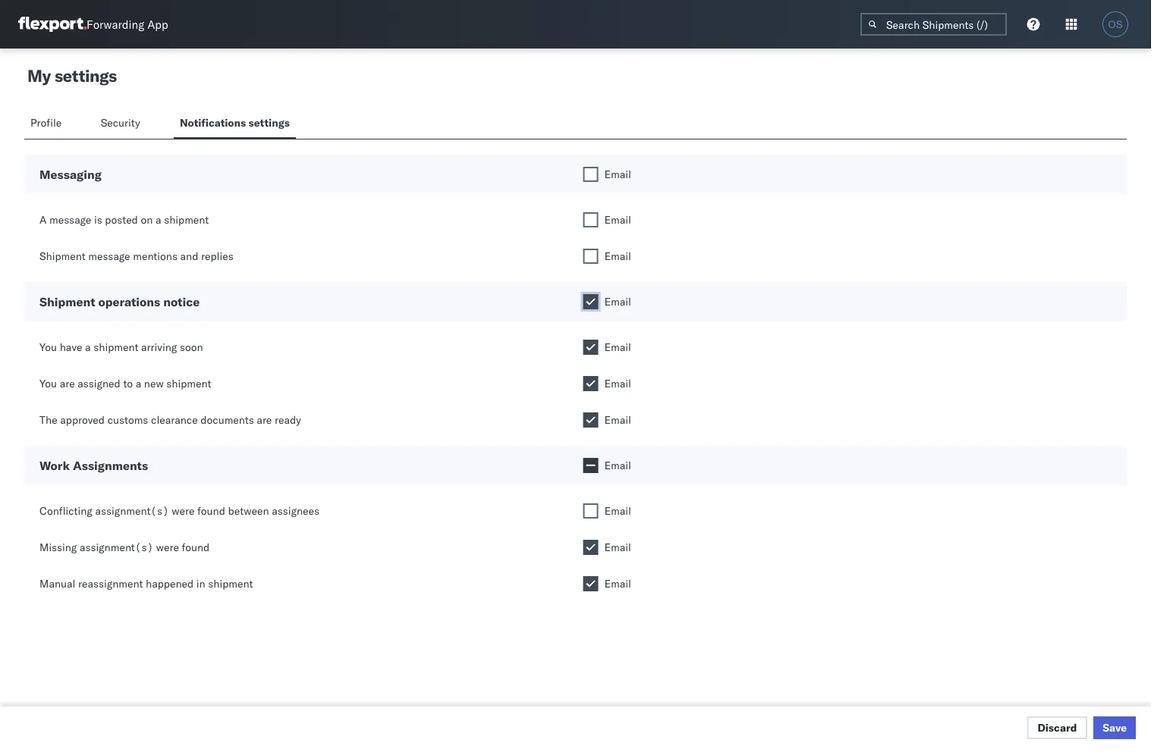 Task type: locate. For each thing, give the bounding box(es) containing it.
message
[[49, 213, 91, 227], [88, 250, 130, 263]]

shipment right in
[[208, 578, 253, 591]]

settings inside button
[[249, 116, 290, 129]]

email for the approved customs clearance documents are ready
[[604, 414, 631, 427]]

email
[[604, 168, 631, 181], [604, 213, 631, 227], [604, 250, 631, 263], [604, 295, 631, 309], [604, 341, 631, 354], [604, 377, 631, 390], [604, 414, 631, 427], [604, 459, 631, 472], [604, 505, 631, 518], [604, 541, 631, 554], [604, 578, 631, 591]]

are left "ready"
[[257, 414, 272, 427]]

2 shipment from the top
[[39, 294, 95, 310]]

clearance
[[151, 414, 198, 427]]

shipment up have at the top
[[39, 294, 95, 310]]

0 vertical spatial are
[[60, 377, 75, 390]]

0 vertical spatial a
[[156, 213, 161, 227]]

assignment(s) up reassignment at the left of page
[[80, 541, 153, 554]]

forwarding app link
[[18, 17, 168, 32]]

1 vertical spatial were
[[156, 541, 179, 554]]

and
[[180, 250, 198, 263]]

None checkbox
[[583, 212, 598, 228], [583, 294, 598, 310], [583, 413, 598, 428], [583, 504, 598, 519], [583, 212, 598, 228], [583, 294, 598, 310], [583, 413, 598, 428], [583, 504, 598, 519]]

were
[[172, 505, 195, 518], [156, 541, 179, 554]]

1 vertical spatial message
[[88, 250, 130, 263]]

email for work assignments
[[604, 459, 631, 472]]

email for shipment message mentions and replies
[[604, 250, 631, 263]]

1 horizontal spatial a
[[136, 377, 141, 390]]

0 vertical spatial shipment
[[39, 250, 86, 263]]

to
[[123, 377, 133, 390]]

email for shipment operations notice
[[604, 295, 631, 309]]

were left between
[[172, 505, 195, 518]]

2 horizontal spatial a
[[156, 213, 161, 227]]

settings
[[55, 65, 117, 86], [249, 116, 290, 129]]

assignment(s) up missing assignment(s) were found in the bottom left of the page
[[95, 505, 169, 518]]

0 horizontal spatial settings
[[55, 65, 117, 86]]

email for you are assigned to a new shipment
[[604, 377, 631, 390]]

my settings
[[27, 65, 117, 86]]

is
[[94, 213, 102, 227]]

email for conflicting assignment(s) were found between assignees
[[604, 505, 631, 518]]

in
[[196, 578, 205, 591]]

the approved customs clearance documents are ready
[[39, 414, 301, 427]]

found left between
[[197, 505, 225, 518]]

work
[[39, 458, 70, 474]]

0 horizontal spatial a
[[85, 341, 91, 354]]

5 email from the top
[[604, 341, 631, 354]]

missing
[[39, 541, 77, 554]]

email for you have a shipment arriving soon
[[604, 341, 631, 354]]

you are assigned to a new shipment
[[39, 377, 211, 390]]

found for missing assignment(s) were found
[[182, 541, 210, 554]]

3 email from the top
[[604, 250, 631, 263]]

assignees
[[272, 505, 320, 518]]

4 email from the top
[[604, 295, 631, 309]]

shipment operations notice
[[39, 294, 200, 310]]

1 vertical spatial settings
[[249, 116, 290, 129]]

discard button
[[1027, 717, 1088, 740]]

found
[[197, 505, 225, 518], [182, 541, 210, 554]]

ready
[[275, 414, 301, 427]]

operations
[[98, 294, 160, 310]]

app
[[147, 17, 168, 31]]

settings right notifications
[[249, 116, 290, 129]]

8 email from the top
[[604, 459, 631, 472]]

shipment
[[39, 250, 86, 263], [39, 294, 95, 310]]

0 vertical spatial you
[[39, 341, 57, 354]]

1 vertical spatial you
[[39, 377, 57, 390]]

discard
[[1038, 722, 1077, 735]]

a
[[39, 213, 47, 227]]

2 you from the top
[[39, 377, 57, 390]]

6 email from the top
[[604, 377, 631, 390]]

settings for notifications settings
[[249, 116, 290, 129]]

a right to
[[136, 377, 141, 390]]

messaging
[[39, 167, 102, 182]]

1 shipment from the top
[[39, 250, 86, 263]]

0 vertical spatial message
[[49, 213, 91, 227]]

1 vertical spatial found
[[182, 541, 210, 554]]

a right have at the top
[[85, 341, 91, 354]]

0 vertical spatial found
[[197, 505, 225, 518]]

0 vertical spatial assignment(s)
[[95, 505, 169, 518]]

you left have at the top
[[39, 341, 57, 354]]

manual reassignment happened in shipment
[[39, 578, 253, 591]]

happened
[[146, 578, 194, 591]]

settings right "my"
[[55, 65, 117, 86]]

1 vertical spatial assignment(s)
[[80, 541, 153, 554]]

notice
[[163, 294, 200, 310]]

9 email from the top
[[604, 505, 631, 518]]

1 horizontal spatial are
[[257, 414, 272, 427]]

settings for my settings
[[55, 65, 117, 86]]

1 vertical spatial a
[[85, 341, 91, 354]]

the
[[39, 414, 57, 427]]

conflicting assignment(s) were found between assignees
[[39, 505, 320, 518]]

are left assigned
[[60, 377, 75, 390]]

are
[[60, 377, 75, 390], [257, 414, 272, 427]]

7 email from the top
[[604, 414, 631, 427]]

found for conflicting assignment(s) were found between assignees
[[197, 505, 225, 518]]

security
[[101, 116, 140, 129]]

soon
[[180, 341, 203, 354]]

were up happened
[[156, 541, 179, 554]]

0 vertical spatial settings
[[55, 65, 117, 86]]

save button
[[1094, 717, 1136, 740]]

a
[[156, 213, 161, 227], [85, 341, 91, 354], [136, 377, 141, 390]]

message down is
[[88, 250, 130, 263]]

0 vertical spatial were
[[172, 505, 195, 518]]

shipment up and
[[164, 213, 209, 227]]

you
[[39, 341, 57, 354], [39, 377, 57, 390]]

10 email from the top
[[604, 541, 631, 554]]

notifications settings button
[[174, 109, 296, 139]]

1 horizontal spatial settings
[[249, 116, 290, 129]]

message right a
[[49, 213, 91, 227]]

None checkbox
[[583, 167, 598, 182], [583, 249, 598, 264], [583, 340, 598, 355], [583, 376, 598, 392], [583, 458, 598, 474], [583, 540, 598, 556], [583, 577, 598, 592], [583, 167, 598, 182], [583, 249, 598, 264], [583, 340, 598, 355], [583, 376, 598, 392], [583, 458, 598, 474], [583, 540, 598, 556], [583, 577, 598, 592]]

flexport. image
[[18, 17, 87, 32]]

11 email from the top
[[604, 578, 631, 591]]

assignment(s)
[[95, 505, 169, 518], [80, 541, 153, 554]]

you up "the"
[[39, 377, 57, 390]]

1 vertical spatial shipment
[[39, 294, 95, 310]]

notifications settings
[[180, 116, 290, 129]]

assignment(s) for conflicting
[[95, 505, 169, 518]]

shipment
[[164, 213, 209, 227], [94, 341, 138, 354], [166, 377, 211, 390], [208, 578, 253, 591]]

mentions
[[133, 250, 178, 263]]

a right on
[[156, 213, 161, 227]]

2 email from the top
[[604, 213, 631, 227]]

shipment down a
[[39, 250, 86, 263]]

1 you from the top
[[39, 341, 57, 354]]

found up in
[[182, 541, 210, 554]]

assignments
[[73, 458, 148, 474]]

1 email from the top
[[604, 168, 631, 181]]

arriving
[[141, 341, 177, 354]]



Task type: vqa. For each thing, say whether or not it's contained in the screenshot.
at for Screenshot 2023-08-10 at 16.58.15.png
no



Task type: describe. For each thing, give the bounding box(es) containing it.
posted
[[105, 213, 138, 227]]

security button
[[95, 109, 149, 139]]

reassignment
[[78, 578, 143, 591]]

assigned
[[78, 377, 120, 390]]

approved
[[60, 414, 105, 427]]

0 horizontal spatial are
[[60, 377, 75, 390]]

my
[[27, 65, 51, 86]]

on
[[141, 213, 153, 227]]

message for shipment
[[88, 250, 130, 263]]

shipment message mentions and replies
[[39, 250, 234, 263]]

shipment up you are assigned to a new shipment
[[94, 341, 138, 354]]

a message is posted on a shipment
[[39, 213, 209, 227]]

customs
[[107, 414, 148, 427]]

email for missing assignment(s) were found
[[604, 541, 631, 554]]

Search Shipments (/) text field
[[861, 13, 1007, 36]]

email for a message is posted on a shipment
[[604, 213, 631, 227]]

1 vertical spatial are
[[257, 414, 272, 427]]

assignment(s) for missing
[[80, 541, 153, 554]]

shipment for shipment operations notice
[[39, 294, 95, 310]]

were for missing
[[156, 541, 179, 554]]

shipment for shipment message mentions and replies
[[39, 250, 86, 263]]

work assignments
[[39, 458, 148, 474]]

os
[[1108, 19, 1123, 30]]

email for messaging
[[604, 168, 631, 181]]

save
[[1103, 722, 1127, 735]]

replies
[[201, 250, 234, 263]]

manual
[[39, 578, 75, 591]]

notifications
[[180, 116, 246, 129]]

documents
[[201, 414, 254, 427]]

you for you are assigned to a new shipment
[[39, 377, 57, 390]]

conflicting
[[39, 505, 92, 518]]

forwarding
[[87, 17, 144, 31]]

you for you have a shipment arriving soon
[[39, 341, 57, 354]]

os button
[[1098, 7, 1133, 42]]

profile
[[30, 116, 62, 129]]

email for manual reassignment happened in shipment
[[604, 578, 631, 591]]

message for a
[[49, 213, 91, 227]]

have
[[60, 341, 82, 354]]

between
[[228, 505, 269, 518]]

shipment right "new"
[[166, 377, 211, 390]]

you have a shipment arriving soon
[[39, 341, 203, 354]]

were for conflicting
[[172, 505, 195, 518]]

new
[[144, 377, 164, 390]]

2 vertical spatial a
[[136, 377, 141, 390]]

missing assignment(s) were found
[[39, 541, 210, 554]]

profile button
[[24, 109, 70, 139]]

forwarding app
[[87, 17, 168, 31]]



